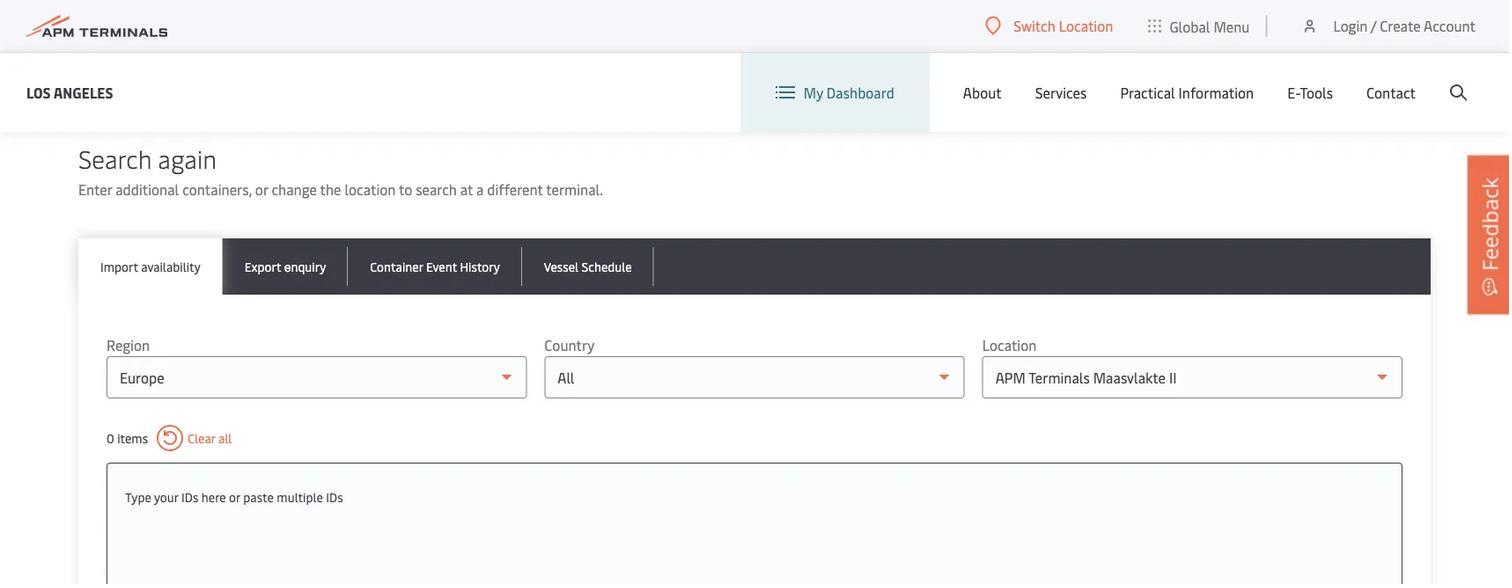 Task type: locate. For each thing, give the bounding box(es) containing it.
the right for
[[1075, 19, 1097, 38]]

container event history
[[370, 258, 500, 275]]

login / create account
[[1333, 16, 1476, 35]]

switch location
[[1014, 16, 1113, 35]]

a
[[476, 180, 484, 199]]

1 horizontal spatial as
[[640, 19, 654, 38]]

0 vertical spatial or
[[1177, 19, 1190, 38]]

1 horizontal spatial information
[[473, 19, 548, 38]]

change
[[272, 180, 317, 199]]

login / create account link
[[1301, 0, 1476, 52]]

due care has been taken to ensure container and vessel information is as accurate as possible. apm terminals does not however assume any liability for the correctness or completeness of the information provided.
[[122, 19, 1322, 60]]

0 vertical spatial location
[[1059, 16, 1113, 35]]

schedule
[[582, 258, 632, 275]]

as right is
[[565, 19, 579, 38]]

clear all
[[188, 430, 232, 447]]

about
[[963, 83, 1002, 102]]

or left the change
[[255, 180, 268, 199]]

export еnquiry
[[245, 258, 326, 275]]

accurate
[[582, 19, 636, 38]]

or right "correctness"
[[1177, 19, 1190, 38]]

angeles
[[53, 83, 113, 102]]

tab list
[[78, 239, 1431, 295]]

correctness
[[1100, 19, 1173, 38]]

0
[[107, 430, 114, 447]]

possible.
[[657, 19, 712, 38]]

0 vertical spatial to
[[279, 19, 292, 38]]

different
[[487, 180, 543, 199]]

0 horizontal spatial to
[[279, 19, 292, 38]]

information left is
[[473, 19, 548, 38]]

ids right "multiple"
[[326, 489, 343, 505]]

container
[[341, 19, 401, 38]]

container
[[370, 258, 423, 275]]

0 horizontal spatial or
[[229, 489, 240, 505]]

however
[[871, 19, 924, 38]]

your
[[154, 489, 178, 505]]

1 horizontal spatial location
[[1059, 16, 1113, 35]]

1 horizontal spatial or
[[255, 180, 268, 199]]

event
[[426, 258, 457, 275]]

feedback button
[[1468, 156, 1509, 314]]

and
[[404, 19, 428, 38]]

import
[[100, 258, 138, 275]]

type
[[125, 489, 151, 505]]

0 horizontal spatial location
[[982, 336, 1037, 355]]

vessel schedule
[[544, 258, 632, 275]]

or inside search again enter additional containers, or change the location to search at a different terminal.
[[255, 180, 268, 199]]

services button
[[1035, 53, 1087, 132]]

or right here
[[229, 489, 240, 505]]

0 horizontal spatial information
[[122, 41, 197, 60]]

menu
[[1214, 17, 1250, 35]]

region
[[107, 336, 150, 355]]

for
[[1054, 19, 1072, 38]]

0 horizontal spatial ids
[[181, 489, 198, 505]]

of
[[1285, 19, 1298, 38]]

the inside search again enter additional containers, or change the location to search at a different terminal.
[[320, 180, 341, 199]]

account
[[1424, 16, 1476, 35]]

1 horizontal spatial to
[[399, 180, 412, 199]]

or inside due care has been taken to ensure container and vessel information is as accurate as possible. apm terminals does not however assume any liability for the correctness or completeness of the information provided.
[[1177, 19, 1190, 38]]

global
[[1170, 17, 1210, 35]]

the
[[1075, 19, 1097, 38], [1301, 19, 1322, 38], [320, 180, 341, 199]]

e-tools
[[1287, 83, 1333, 102]]

availability
[[141, 258, 201, 275]]

liability
[[1004, 19, 1051, 38]]

terminals
[[748, 19, 809, 38]]

type your ids here or paste multiple ids
[[125, 489, 343, 505]]

0 vertical spatial information
[[473, 19, 548, 38]]

terminal.
[[546, 180, 603, 199]]

0 horizontal spatial as
[[565, 19, 579, 38]]

the right the change
[[320, 180, 341, 199]]

clear all button
[[157, 425, 232, 452]]

ids right 'your'
[[181, 489, 198, 505]]

clear
[[188, 430, 215, 447]]

2 horizontal spatial or
[[1177, 19, 1190, 38]]

my dashboard button
[[776, 53, 894, 132]]

my
[[804, 83, 823, 102]]

information
[[1179, 83, 1254, 102]]

does
[[812, 19, 842, 38]]

as right accurate
[[640, 19, 654, 38]]

None text field
[[125, 482, 1384, 513]]

to left the search
[[399, 180, 412, 199]]

ids
[[181, 489, 198, 505], [326, 489, 343, 505]]

/
[[1371, 16, 1377, 35]]

search
[[416, 180, 457, 199]]

global menu
[[1170, 17, 1250, 35]]

1 horizontal spatial ids
[[326, 489, 343, 505]]

tab list containing import availability
[[78, 239, 1431, 295]]

1 vertical spatial information
[[122, 41, 197, 60]]

practical information
[[1120, 83, 1254, 102]]

as
[[565, 19, 579, 38], [640, 19, 654, 38]]

to right taken
[[279, 19, 292, 38]]

2 ids from the left
[[326, 489, 343, 505]]

vessel schedule button
[[522, 239, 654, 295]]

the right of
[[1301, 19, 1322, 38]]

been
[[206, 19, 237, 38]]

0 horizontal spatial the
[[320, 180, 341, 199]]

taken
[[240, 19, 275, 38]]

export
[[245, 258, 281, 275]]

not
[[846, 19, 867, 38]]

1 vertical spatial location
[[982, 336, 1037, 355]]

due
[[122, 19, 147, 38]]

to
[[279, 19, 292, 38], [399, 180, 412, 199]]

information down care
[[122, 41, 197, 60]]

1 vertical spatial to
[[399, 180, 412, 199]]

1 vertical spatial or
[[255, 180, 268, 199]]

vessel
[[431, 19, 470, 38]]

practical
[[1120, 83, 1175, 102]]



Task type: vqa. For each thing, say whether or not it's contained in the screenshot.
the APM Terminals eyes half-way point in renewable electricity goal link
no



Task type: describe. For each thing, give the bounding box(es) containing it.
0 items
[[107, 430, 148, 447]]

to inside search again enter additional containers, or change the location to search at a different terminal.
[[399, 180, 412, 199]]

feedback
[[1475, 178, 1504, 271]]

export еnquiry button
[[223, 239, 348, 295]]

enter
[[78, 180, 112, 199]]

services
[[1035, 83, 1087, 102]]

completeness
[[1193, 19, 1281, 38]]

2 vertical spatial or
[[229, 489, 240, 505]]

country
[[544, 336, 595, 355]]

to inside due care has been taken to ensure container and vessel information is as accurate as possible. apm terminals does not however assume any liability for the correctness or completeness of the information provided.
[[279, 19, 292, 38]]

any
[[979, 19, 1001, 38]]

apm
[[715, 19, 745, 38]]

containers,
[[182, 180, 252, 199]]

global menu button
[[1131, 0, 1267, 52]]

additional
[[115, 180, 179, 199]]

2 horizontal spatial the
[[1301, 19, 1322, 38]]

at
[[460, 180, 473, 199]]

tools
[[1300, 83, 1333, 102]]

container event history button
[[348, 239, 522, 295]]

has
[[181, 19, 203, 38]]

care
[[150, 19, 177, 38]]

los
[[26, 83, 51, 102]]

login
[[1333, 16, 1368, 35]]

items
[[117, 430, 148, 447]]

paste
[[243, 489, 274, 505]]

los angeles link
[[26, 81, 113, 103]]

search
[[78, 141, 152, 175]]

import availability
[[100, 258, 201, 275]]

provided.
[[201, 41, 259, 60]]

1 ids from the left
[[181, 489, 198, 505]]

again
[[158, 141, 217, 175]]

create
[[1380, 16, 1421, 35]]

here
[[201, 489, 226, 505]]

e-tools button
[[1287, 53, 1333, 132]]

dashboard
[[827, 83, 894, 102]]

еnquiry
[[284, 258, 326, 275]]

1 as from the left
[[565, 19, 579, 38]]

search again enter additional containers, or change the location to search at a different terminal.
[[78, 141, 603, 199]]

e-
[[1287, 83, 1300, 102]]

assume
[[927, 19, 975, 38]]

los angeles
[[26, 83, 113, 102]]

location inside button
[[1059, 16, 1113, 35]]

vessel
[[544, 258, 579, 275]]

location
[[345, 180, 396, 199]]

switch
[[1014, 16, 1055, 35]]

import availability button
[[78, 239, 223, 295]]

2 as from the left
[[640, 19, 654, 38]]

is
[[552, 19, 561, 38]]

practical information button
[[1120, 53, 1254, 132]]

contact button
[[1367, 53, 1416, 132]]

multiple
[[277, 489, 323, 505]]

about button
[[963, 53, 1002, 132]]

my dashboard
[[804, 83, 894, 102]]

switch location button
[[985, 16, 1113, 35]]

ensure
[[295, 19, 338, 38]]

contact
[[1367, 83, 1416, 102]]

all
[[218, 430, 232, 447]]

history
[[460, 258, 500, 275]]

1 horizontal spatial the
[[1075, 19, 1097, 38]]



